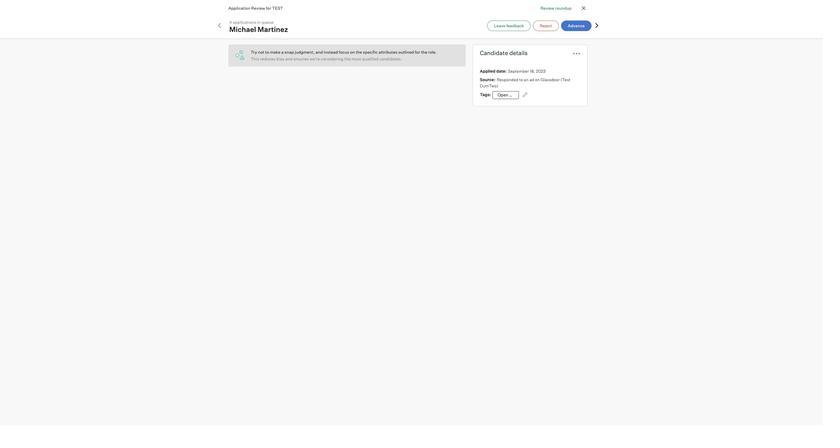 Task type: locate. For each thing, give the bounding box(es) containing it.
0 horizontal spatial on
[[350, 50, 355, 55]]

on inside 'responded to an ad on glassdoor (test dumtwo)'
[[535, 77, 540, 82]]

a
[[282, 50, 284, 55]]

try
[[251, 50, 257, 55]]

advance
[[568, 23, 585, 28]]

and up we're
[[316, 50, 323, 55]]

for right outlined at top
[[415, 50, 420, 55]]

to right the not
[[265, 50, 269, 55]]

1 horizontal spatial to
[[520, 77, 523, 82]]

this
[[251, 56, 259, 61]]

the down focus
[[345, 56, 351, 61]]

dumtwo)
[[480, 83, 499, 88]]

1 horizontal spatial review
[[541, 6, 555, 11]]

0 vertical spatial on
[[350, 50, 355, 55]]

next element
[[594, 22, 600, 29]]

glassdoor
[[541, 77, 560, 82]]

test
[[272, 6, 283, 11]]

and down snap
[[285, 56, 293, 61]]

candidate actions element
[[574, 48, 581, 58]]

1 review from the left
[[541, 6, 555, 11]]

0 horizontal spatial review
[[251, 6, 265, 11]]

for left the test
[[266, 6, 271, 11]]

most
[[352, 56, 361, 61]]

1 vertical spatial to
[[520, 77, 523, 82]]

for
[[266, 6, 271, 11], [415, 50, 420, 55]]

1 vertical spatial on
[[535, 77, 540, 82]]

0 vertical spatial to
[[265, 50, 269, 55]]

leave
[[494, 23, 506, 28]]

1 horizontal spatial and
[[316, 50, 323, 55]]

review
[[541, 6, 555, 11], [251, 6, 265, 11]]

the
[[356, 50, 362, 55], [421, 50, 428, 55], [345, 56, 351, 61]]

on
[[350, 50, 355, 55], [535, 77, 540, 82]]

reject button
[[533, 20, 559, 31]]

bias
[[277, 56, 285, 61]]

specific
[[363, 50, 378, 55]]

1 vertical spatial for
[[415, 50, 420, 55]]

0 horizontal spatial for
[[266, 6, 271, 11]]

the left the role.
[[421, 50, 428, 55]]

on right ad
[[535, 77, 540, 82]]

1 horizontal spatial for
[[415, 50, 420, 55]]

try not to make a snap judgment, and instead focus on the specific attributes outlined for the role. this reduces bias and ensures we're considering the most qualified candidates.
[[251, 50, 437, 61]]

on up most
[[350, 50, 355, 55]]

in
[[257, 19, 261, 24]]

to
[[265, 50, 269, 55], [520, 77, 523, 82]]

1 vertical spatial and
[[285, 56, 293, 61]]

0 vertical spatial and
[[316, 50, 323, 55]]

0 horizontal spatial and
[[285, 56, 293, 61]]

reject
[[540, 23, 552, 28]]

review up in
[[251, 6, 265, 11]]

instead
[[324, 50, 338, 55]]

advance button
[[562, 20, 592, 31]]

source:
[[480, 77, 496, 82]]

qualified
[[362, 56, 379, 61]]

outlined
[[399, 50, 414, 55]]

focus
[[339, 50, 349, 55]]

1 horizontal spatial on
[[535, 77, 540, 82]]

and
[[316, 50, 323, 55], [285, 56, 293, 61]]

4
[[229, 19, 232, 24]]

2 review from the left
[[251, 6, 265, 11]]

to inside 'responded to an ad on glassdoor (test dumtwo)'
[[520, 77, 523, 82]]

an
[[524, 77, 529, 82]]

review left roundup
[[541, 6, 555, 11]]

candidate actions image
[[574, 53, 581, 55]]

to left the an on the right top
[[520, 77, 523, 82]]

the up most
[[356, 50, 362, 55]]

applied
[[480, 69, 496, 74]]

0 horizontal spatial to
[[265, 50, 269, 55]]

michael
[[229, 25, 256, 34]]

responded to an ad on glassdoor (test dumtwo)
[[480, 77, 571, 88]]



Task type: describe. For each thing, give the bounding box(es) containing it.
attributes
[[379, 50, 398, 55]]

role.
[[428, 50, 437, 55]]

make
[[270, 50, 281, 55]]

add a candidate tag image
[[523, 92, 528, 97]]

applications
[[233, 19, 257, 24]]

application
[[229, 6, 251, 11]]

0 vertical spatial for
[[266, 6, 271, 11]]

leave feedback button
[[488, 20, 531, 31]]

not
[[258, 50, 264, 55]]

queue
[[262, 19, 274, 24]]

candidates.
[[380, 56, 402, 61]]

18,
[[530, 69, 535, 74]]

ensures
[[294, 56, 309, 61]]

to inside try not to make a snap judgment, and instead focus on the specific attributes outlined for the role. this reduces bias and ensures we're considering the most qualified candidates.
[[265, 50, 269, 55]]

leave feedback
[[494, 23, 524, 28]]

we're
[[310, 56, 320, 61]]

2 horizontal spatial the
[[421, 50, 428, 55]]

feedback
[[507, 23, 524, 28]]

1 horizontal spatial the
[[356, 50, 362, 55]]

reduces
[[260, 56, 276, 61]]

next image
[[594, 22, 600, 28]]

judgment,
[[295, 50, 315, 55]]

application review for test
[[229, 6, 283, 11]]

snap
[[285, 50, 294, 55]]

candidate
[[480, 49, 508, 57]]

tags:
[[480, 92, 491, 97]]

roundup
[[556, 6, 572, 11]]

4 applications in queue michael martinez
[[229, 19, 288, 34]]

for inside try not to make a snap judgment, and instead focus on the specific attributes outlined for the role. this reduces bias and ensures we're considering the most qualified candidates.
[[415, 50, 420, 55]]

martinez
[[258, 25, 288, 34]]

michael martinez link
[[229, 25, 288, 34]]

close image
[[580, 5, 587, 12]]

date:
[[497, 69, 507, 74]]

september
[[508, 69, 529, 74]]

considering
[[321, 56, 344, 61]]

on inside try not to make a snap judgment, and instead focus on the specific attributes outlined for the role. this reduces bias and ensures we're considering the most qualified candidates.
[[350, 50, 355, 55]]

2023
[[536, 69, 546, 74]]

applied date: september 18, 2023
[[480, 69, 546, 74]]

review roundup link
[[541, 5, 572, 11]]

0 horizontal spatial the
[[345, 56, 351, 61]]

review roundup
[[541, 6, 572, 11]]

ad
[[530, 77, 534, 82]]

previous element
[[217, 22, 222, 29]]

candidate details
[[480, 49, 528, 57]]

responded
[[497, 77, 519, 82]]

(test
[[561, 77, 571, 82]]

details
[[510, 49, 528, 57]]



Task type: vqa. For each thing, say whether or not it's contained in the screenshot.
Greenhouse
no



